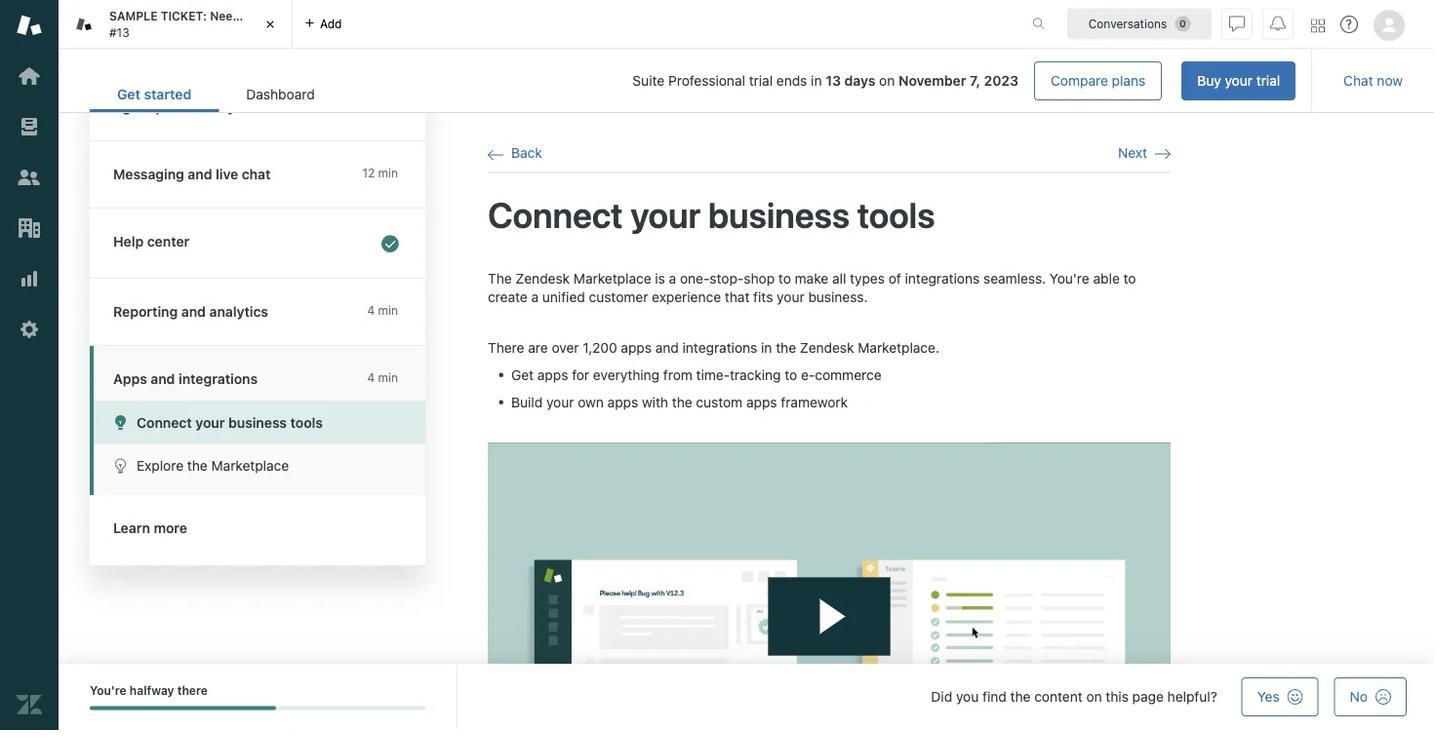 Task type: vqa. For each thing, say whether or not it's contained in the screenshot.
taylor.moore@example.com image
no



Task type: locate. For each thing, give the bounding box(es) containing it.
1 horizontal spatial a
[[669, 270, 676, 286]]

learn more button
[[90, 496, 422, 562]]

1 horizontal spatial you're
[[1050, 270, 1090, 286]]

you
[[956, 689, 979, 705]]

2 horizontal spatial integrations
[[905, 270, 980, 286]]

business.
[[808, 289, 868, 306]]

get apps for everything from time-tracking to e-commerce
[[511, 367, 882, 383]]

min for agent productivity
[[378, 99, 398, 113]]

to
[[779, 270, 791, 286], [1124, 270, 1136, 286], [785, 367, 797, 383]]

apps
[[113, 371, 147, 387]]

integrations up connect your business tools button
[[179, 371, 258, 387]]

everything
[[593, 367, 660, 383]]

min for reporting and analytics
[[378, 304, 398, 318]]

1 horizontal spatial get
[[511, 367, 534, 383]]

connect inside 'content-title' region
[[488, 194, 623, 235]]

on right days
[[879, 73, 895, 89]]

tools
[[857, 194, 935, 235], [290, 415, 323, 431]]

trial down 'notifications' icon
[[1257, 73, 1280, 89]]

1 horizontal spatial integrations
[[683, 340, 757, 356]]

marketplace
[[574, 270, 651, 286], [211, 458, 289, 474]]

integrations up time-
[[683, 340, 757, 356]]

more
[[154, 521, 187, 537]]

section
[[358, 61, 1296, 101]]

live
[[216, 166, 238, 182]]

2 trial from the left
[[749, 73, 773, 89]]

customers image
[[17, 165, 42, 190]]

buy your trial button
[[1182, 61, 1296, 101]]

able
[[1093, 270, 1120, 286]]

0 horizontal spatial trial
[[749, 73, 773, 89]]

zendesk up unified
[[516, 270, 570, 286]]

and
[[188, 166, 212, 182], [181, 304, 206, 320], [655, 340, 679, 356], [151, 371, 175, 387]]

explore the marketplace
[[137, 458, 289, 474]]

get left started
[[117, 86, 140, 102]]

3 min from the top
[[378, 304, 398, 318]]

1 vertical spatial zendesk
[[800, 340, 854, 356]]

1 horizontal spatial connect
[[488, 194, 623, 235]]

shop
[[744, 270, 775, 286]]

your up explore the marketplace
[[196, 415, 225, 431]]

ordered
[[333, 9, 378, 23]]

0 vertical spatial business
[[708, 194, 850, 235]]

4 inside apps and integrations heading
[[367, 371, 375, 385]]

business up explore the marketplace button
[[228, 415, 287, 431]]

1 horizontal spatial business
[[708, 194, 850, 235]]

connect
[[488, 194, 623, 235], [137, 415, 192, 431]]

0 vertical spatial in
[[811, 73, 822, 89]]

1 trial from the left
[[1257, 73, 1280, 89]]

marketplace inside the zendesk marketplace is a one-stop-shop to make all types of integrations seamless. you're able to create a unified customer experience that fits your business.
[[574, 270, 651, 286]]

tools inside 'content-title' region
[[857, 194, 935, 235]]

business inside button
[[228, 415, 287, 431]]

the right explore
[[187, 458, 208, 474]]

with
[[642, 394, 668, 410]]

section containing compare plans
[[358, 61, 1296, 101]]

zendesk image
[[17, 693, 42, 718]]

connect your business tools
[[488, 194, 935, 235], [137, 415, 323, 431]]

business up "shop"
[[708, 194, 850, 235]]

and left the analytics
[[181, 304, 206, 320]]

on left this
[[1086, 689, 1102, 705]]

0 vertical spatial 4 min
[[367, 304, 398, 318]]

marketplace up customer
[[574, 270, 651, 286]]

dashboard tab
[[219, 76, 342, 112]]

2023
[[984, 73, 1019, 89]]

admin image
[[17, 317, 42, 342]]

1,200
[[583, 340, 617, 356]]

marketplace down connect your business tools button
[[211, 458, 289, 474]]

13
[[826, 73, 841, 89]]

footer
[[59, 664, 1434, 731]]

1 horizontal spatial trial
[[1257, 73, 1280, 89]]

marketplace for zendesk
[[574, 270, 651, 286]]

make
[[795, 270, 829, 286]]

apps down tracking
[[746, 394, 777, 410]]

1 horizontal spatial tools
[[857, 194, 935, 235]]

region
[[488, 269, 1171, 731]]

one-
[[680, 270, 710, 286]]

2 4 min from the top
[[367, 371, 398, 385]]

you're left halfway
[[90, 684, 127, 698]]

0 vertical spatial get
[[117, 86, 140, 102]]

4 min for analytics
[[367, 304, 398, 318]]

2 min from the top
[[378, 166, 398, 180]]

to right able
[[1124, 270, 1136, 286]]

content
[[1034, 689, 1083, 705]]

apps and integrations heading
[[90, 346, 425, 401]]

no button
[[1334, 678, 1407, 717]]

you're inside the zendesk marketplace is a one-stop-shop to make all types of integrations seamless. you're able to create a unified customer experience that fits your business.
[[1050, 270, 1090, 286]]

connect your business tools up stop-
[[488, 194, 935, 235]]

region containing the zendesk marketplace is a one-stop-shop to make all types of integrations seamless. you're able to create a unified customer experience that fits your business.
[[488, 269, 1171, 731]]

footer containing did you find the content on this page helpful?
[[59, 664, 1434, 731]]

1 vertical spatial 4
[[367, 371, 375, 385]]

experience
[[652, 289, 721, 306]]

help center
[[113, 234, 190, 250]]

1 vertical spatial integrations
[[683, 340, 757, 356]]

views image
[[17, 114, 42, 140]]

in
[[811, 73, 822, 89], [761, 340, 772, 356]]

1 vertical spatial get
[[511, 367, 534, 383]]

tab list containing get started
[[90, 76, 342, 112]]

connect up explore
[[137, 415, 192, 431]]

integrations
[[905, 270, 980, 286], [683, 340, 757, 356], [179, 371, 258, 387]]

trial for your
[[1257, 73, 1280, 89]]

all
[[832, 270, 846, 286]]

video element
[[488, 443, 1171, 731]]

business
[[708, 194, 850, 235], [228, 415, 287, 431]]

#13
[[109, 25, 129, 39]]

min
[[378, 99, 398, 113], [378, 166, 398, 180], [378, 304, 398, 318], [378, 371, 398, 385]]

0 vertical spatial integrations
[[905, 270, 980, 286]]

your inside the zendesk marketplace is a one-stop-shop to make all types of integrations seamless. you're able to create a unified customer experience that fits your business.
[[777, 289, 805, 306]]

connect inside connect your business tools button
[[137, 415, 192, 431]]

1 vertical spatial on
[[1086, 689, 1102, 705]]

find
[[983, 689, 1007, 705]]

tab
[[59, 0, 378, 49]]

and for integrations
[[151, 371, 175, 387]]

did you find the content on this page helpful?
[[931, 689, 1217, 705]]

and inside apps and integrations heading
[[151, 371, 175, 387]]

1 min from the top
[[378, 99, 398, 113]]

1 vertical spatial connect your business tools
[[137, 415, 323, 431]]

on
[[879, 73, 895, 89], [1086, 689, 1102, 705]]

1 4 min from the top
[[367, 304, 398, 318]]

chat
[[242, 166, 271, 182]]

ticket:
[[161, 9, 207, 23]]

apps left 'for'
[[538, 367, 568, 383]]

you're left able
[[1050, 270, 1090, 286]]

tools up explore the marketplace button
[[290, 415, 323, 431]]

create
[[488, 289, 528, 306]]

chat now
[[1344, 73, 1403, 89]]

zendesk
[[516, 270, 570, 286], [800, 340, 854, 356]]

in left 13
[[811, 73, 822, 89]]

4 min from the top
[[378, 371, 398, 385]]

and right the apps
[[151, 371, 175, 387]]

your right fits
[[777, 289, 805, 306]]

0 horizontal spatial connect your business tools
[[137, 415, 323, 431]]

tools up of at right top
[[857, 194, 935, 235]]

4 min
[[367, 304, 398, 318], [367, 371, 398, 385]]

0 vertical spatial connect your business tools
[[488, 194, 935, 235]]

min inside apps and integrations heading
[[378, 371, 398, 385]]

explore
[[137, 458, 184, 474]]

1 4 from the top
[[367, 304, 375, 318]]

1 horizontal spatial on
[[1086, 689, 1102, 705]]

connect your business tools inside button
[[137, 415, 323, 431]]

get help image
[[1341, 16, 1358, 33]]

1 vertical spatial marketplace
[[211, 458, 289, 474]]

your up is
[[631, 194, 701, 235]]

page
[[1133, 689, 1164, 705]]

a right is
[[669, 270, 676, 286]]

you're halfway there
[[90, 684, 208, 698]]

zendesk up e- at bottom
[[800, 340, 854, 356]]

a right 'create'
[[531, 289, 539, 306]]

and left live
[[188, 166, 212, 182]]

back button
[[488, 144, 542, 162]]

0 vertical spatial 4
[[367, 304, 375, 318]]

tab list
[[90, 76, 342, 112]]

0 vertical spatial you're
[[1050, 270, 1090, 286]]

1 vertical spatial connect
[[137, 415, 192, 431]]

reporting
[[113, 304, 178, 320]]

suite
[[633, 73, 665, 89]]

1 vertical spatial a
[[531, 289, 539, 306]]

yes
[[1257, 689, 1280, 705]]

0 vertical spatial marketplace
[[574, 270, 651, 286]]

commerce
[[815, 367, 882, 383]]

0 vertical spatial zendesk
[[516, 270, 570, 286]]

trial inside button
[[1257, 73, 1280, 89]]

0 horizontal spatial connect
[[137, 415, 192, 431]]

button displays agent's chat status as invisible. image
[[1229, 16, 1245, 32]]

1 horizontal spatial in
[[811, 73, 822, 89]]

need
[[210, 9, 240, 23]]

helpful?
[[1168, 689, 1217, 705]]

1 vertical spatial business
[[228, 415, 287, 431]]

0 horizontal spatial on
[[879, 73, 895, 89]]

get
[[117, 86, 140, 102], [511, 367, 534, 383]]

0 horizontal spatial in
[[761, 340, 772, 356]]

your
[[1225, 73, 1253, 89], [631, 194, 701, 235], [777, 289, 805, 306], [546, 394, 574, 410], [196, 415, 225, 431]]

center
[[147, 234, 190, 250]]

0 horizontal spatial get
[[117, 86, 140, 102]]

1 horizontal spatial marketplace
[[574, 270, 651, 286]]

apps
[[621, 340, 652, 356], [538, 367, 568, 383], [608, 394, 638, 410], [746, 394, 777, 410]]

get up build
[[511, 367, 534, 383]]

there
[[177, 684, 208, 698]]

apps up everything in the left bottom of the page
[[621, 340, 652, 356]]

1 vertical spatial 4 min
[[367, 371, 398, 385]]

notifications image
[[1270, 16, 1286, 32]]

0 vertical spatial connect
[[488, 194, 623, 235]]

integrations inside heading
[[179, 371, 258, 387]]

0 horizontal spatial integrations
[[179, 371, 258, 387]]

0 horizontal spatial business
[[228, 415, 287, 431]]

connect your business tools up explore the marketplace
[[137, 415, 323, 431]]

in up tracking
[[761, 340, 772, 356]]

trial left ends
[[749, 73, 773, 89]]

1 vertical spatial tools
[[290, 415, 323, 431]]

0 horizontal spatial marketplace
[[211, 458, 289, 474]]

professional
[[668, 73, 745, 89]]

the
[[776, 340, 796, 356], [672, 394, 692, 410], [187, 458, 208, 474], [1010, 689, 1031, 705]]

halfway
[[130, 684, 174, 698]]

there
[[488, 340, 524, 356]]

1 vertical spatial in
[[761, 340, 772, 356]]

0 horizontal spatial zendesk
[[516, 270, 570, 286]]

productivity
[[156, 99, 235, 115]]

video thumbnail image
[[488, 443, 1171, 731], [488, 443, 1171, 731]]

4 min inside apps and integrations heading
[[367, 371, 398, 385]]

1 horizontal spatial connect your business tools
[[488, 194, 935, 235]]

marketplace inside button
[[211, 458, 289, 474]]

0 horizontal spatial you're
[[90, 684, 127, 698]]

integrations right of at right top
[[905, 270, 980, 286]]

buy your trial
[[1197, 73, 1280, 89]]

2 vertical spatial integrations
[[179, 371, 258, 387]]

your left own
[[546, 394, 574, 410]]

tools inside connect your business tools button
[[290, 415, 323, 431]]

own
[[578, 394, 604, 410]]

0 horizontal spatial tools
[[290, 415, 323, 431]]

the up tracking
[[776, 340, 796, 356]]

2 4 from the top
[[367, 371, 375, 385]]

0 vertical spatial tools
[[857, 194, 935, 235]]

connect down back
[[488, 194, 623, 235]]



Task type: describe. For each thing, give the bounding box(es) containing it.
the right find
[[1010, 689, 1031, 705]]

to left e- at bottom
[[785, 367, 797, 383]]

analytics
[[209, 304, 268, 320]]

the right the with
[[672, 394, 692, 410]]

days
[[845, 73, 876, 89]]

help
[[113, 234, 144, 250]]

no
[[1350, 689, 1368, 705]]

did
[[931, 689, 953, 705]]

for
[[572, 367, 589, 383]]

than
[[304, 9, 330, 23]]

get started
[[117, 86, 192, 102]]

1 vertical spatial you're
[[90, 684, 127, 698]]

get for get apps for everything from time-tracking to e-commerce
[[511, 367, 534, 383]]

your inside 'content-title' region
[[631, 194, 701, 235]]

ends
[[777, 73, 807, 89]]

next button
[[1118, 144, 1171, 162]]

4 for reporting and analytics
[[367, 304, 375, 318]]

less
[[243, 9, 266, 23]]

back
[[511, 145, 542, 161]]

progress bar image
[[90, 707, 276, 711]]

0 vertical spatial on
[[879, 73, 895, 89]]

of
[[889, 270, 901, 286]]

sample
[[109, 9, 158, 23]]

stop-
[[710, 270, 744, 286]]

now
[[1377, 73, 1403, 89]]

learn
[[113, 521, 150, 537]]

business inside 'content-title' region
[[708, 194, 850, 235]]

conversations button
[[1067, 8, 1212, 40]]

connect your business tools button
[[94, 401, 425, 444]]

get for get started
[[117, 86, 140, 102]]

0 vertical spatial a
[[669, 270, 676, 286]]

your right the buy
[[1225, 73, 1253, 89]]

4 for apps and integrations
[[367, 371, 375, 385]]

zendesk inside the zendesk marketplace is a one-stop-shop to make all types of integrations seamless. you're able to create a unified customer experience that fits your business.
[[516, 270, 570, 286]]

buy
[[1197, 73, 1221, 89]]

that
[[725, 289, 750, 306]]

there are over 1,200 apps and integrations in the zendesk marketplace.
[[488, 340, 940, 356]]

reporting and analytics
[[113, 304, 268, 320]]

8
[[367, 99, 375, 113]]

and for live
[[188, 166, 212, 182]]

e-
[[801, 367, 815, 383]]

explore the marketplace button
[[94, 444, 425, 488]]

framework
[[781, 394, 848, 410]]

plans
[[1112, 73, 1146, 89]]

min for apps and integrations
[[378, 371, 398, 385]]

are
[[528, 340, 548, 356]]

agent productivity
[[113, 99, 235, 115]]

trial for professional
[[749, 73, 773, 89]]

content-title region
[[488, 193, 1171, 238]]

build your own apps with the custom apps framework
[[511, 394, 848, 410]]

November 7, 2023 text field
[[899, 73, 1019, 89]]

messaging
[[113, 166, 184, 182]]

types
[[850, 270, 885, 286]]

chat now button
[[1328, 61, 1419, 101]]

4 min for integrations
[[367, 371, 398, 385]]

integrations inside the zendesk marketplace is a one-stop-shop to make all types of integrations seamless. you're able to create a unified customer experience that fits your business.
[[905, 270, 980, 286]]

min for messaging and live chat
[[378, 166, 398, 180]]

custom
[[696, 394, 743, 410]]

add button
[[293, 0, 354, 48]]

build
[[511, 394, 543, 410]]

learn more
[[113, 521, 187, 537]]

and for analytics
[[181, 304, 206, 320]]

compare plans
[[1051, 73, 1146, 89]]

tabs tab list
[[59, 0, 1012, 49]]

started
[[144, 86, 192, 102]]

connect your business tools inside 'content-title' region
[[488, 194, 935, 235]]

help center button
[[90, 209, 422, 278]]

apps and integrations
[[113, 371, 258, 387]]

add
[[320, 17, 342, 31]]

1 horizontal spatial zendesk
[[800, 340, 854, 356]]

the inside explore the marketplace button
[[187, 458, 208, 474]]

fits
[[753, 289, 773, 306]]

apps down everything in the left bottom of the page
[[608, 394, 638, 410]]

marketplace for the
[[211, 458, 289, 474]]

dashboard
[[246, 86, 315, 102]]

tracking
[[730, 367, 781, 383]]

conversations
[[1089, 17, 1167, 31]]

items
[[269, 9, 301, 23]]

messaging and live chat
[[113, 166, 271, 182]]

organizations image
[[17, 216, 42, 241]]

zendesk products image
[[1311, 19, 1325, 33]]

main element
[[0, 0, 59, 731]]

time-
[[696, 367, 730, 383]]

unified
[[542, 289, 585, 306]]

november
[[899, 73, 966, 89]]

progress-bar progress bar
[[90, 707, 425, 711]]

the zendesk marketplace is a one-stop-shop to make all types of integrations seamless. you're able to create a unified customer experience that fits your business.
[[488, 270, 1136, 306]]

8 min
[[367, 99, 398, 113]]

marketplace.
[[858, 340, 940, 356]]

close image
[[261, 15, 280, 34]]

suite professional trial ends in 13 days on november 7, 2023
[[633, 73, 1019, 89]]

zendesk support image
[[17, 13, 42, 38]]

7,
[[970, 73, 981, 89]]

reporting image
[[17, 266, 42, 292]]

get started image
[[17, 63, 42, 89]]

0 horizontal spatial a
[[531, 289, 539, 306]]

tab containing sample ticket: need less items than ordered
[[59, 0, 378, 49]]

seamless.
[[984, 270, 1046, 286]]

to right "shop"
[[779, 270, 791, 286]]

the
[[488, 270, 512, 286]]

12
[[362, 166, 375, 180]]

yes button
[[1242, 678, 1319, 717]]

this
[[1106, 689, 1129, 705]]

over
[[552, 340, 579, 356]]

is
[[655, 270, 665, 286]]

and up from
[[655, 340, 679, 356]]



